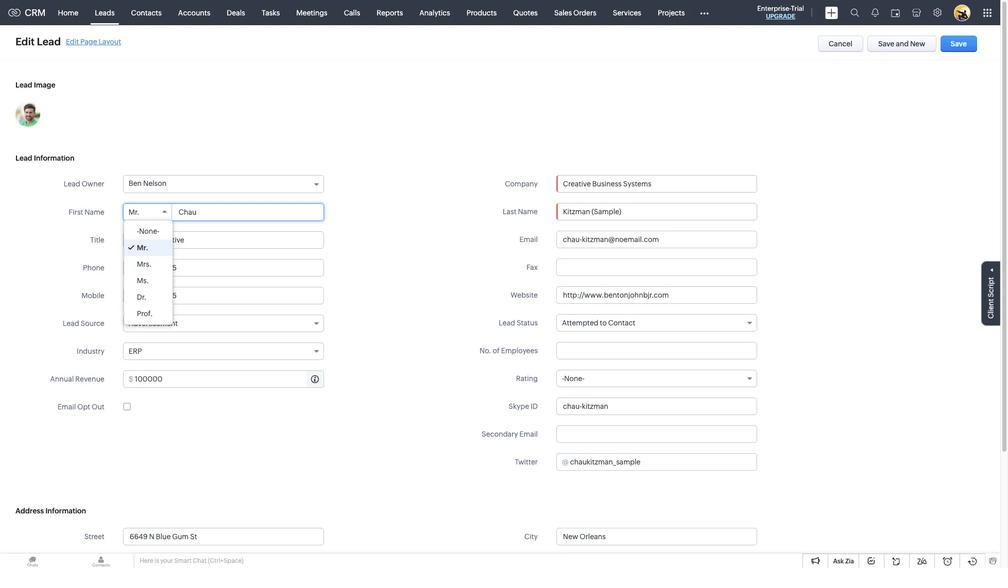 Task type: describe. For each thing, give the bounding box(es) containing it.
services
[[613, 9, 641, 17]]

phone
[[83, 264, 104, 272]]

first name
[[69, 208, 104, 216]]

email opt out
[[58, 403, 104, 411]]

here
[[140, 557, 153, 565]]

secondary email
[[482, 430, 538, 438]]

crm
[[25, 7, 46, 18]]

id
[[531, 402, 538, 411]]

opt
[[77, 403, 90, 411]]

deals
[[227, 9, 245, 17]]

(ctrl+space)
[[208, 557, 244, 565]]

image image
[[15, 102, 40, 127]]

ERP field
[[123, 343, 324, 360]]

last name
[[503, 208, 538, 216]]

name for last name
[[518, 208, 538, 216]]

- inside -none- option
[[137, 227, 139, 235]]

ask
[[833, 558, 844, 565]]

create menu element
[[819, 0, 844, 25]]

mr. inside "field"
[[129, 208, 139, 216]]

products
[[467, 9, 497, 17]]

advertisement
[[129, 319, 178, 328]]

search element
[[844, 0, 866, 25]]

enterprise-
[[757, 5, 791, 12]]

home
[[58, 9, 78, 17]]

chat
[[193, 557, 207, 565]]

lead for lead information
[[15, 154, 32, 162]]

services link
[[605, 0, 650, 25]]

sales
[[554, 9, 572, 17]]

reports link
[[369, 0, 411, 25]]

analytics link
[[411, 0, 458, 25]]

accounts
[[178, 9, 210, 17]]

owner
[[82, 180, 104, 188]]

status
[[517, 319, 538, 327]]

projects link
[[650, 0, 693, 25]]

ms. option
[[124, 273, 172, 289]]

ask zia
[[833, 558, 854, 565]]

$
[[129, 375, 133, 383]]

client
[[987, 299, 995, 319]]

Mr. field
[[124, 204, 172, 221]]

contact
[[608, 319, 635, 327]]

company
[[505, 180, 538, 188]]

lead down crm
[[37, 36, 61, 47]]

meetings link
[[288, 0, 336, 25]]

here is your smart chat (ctrl+space)
[[140, 557, 244, 565]]

annual revenue
[[50, 375, 104, 383]]

orders
[[574, 9, 597, 17]]

dr.
[[137, 293, 146, 301]]

no.
[[480, 347, 491, 355]]

mr. option
[[124, 240, 172, 256]]

prof.
[[137, 310, 153, 318]]

- inside -none- field
[[562, 375, 564, 383]]

skype
[[509, 402, 529, 411]]

address
[[15, 507, 44, 515]]

-None- field
[[556, 370, 757, 387]]

leads link
[[87, 0, 123, 25]]

ms.
[[137, 277, 149, 285]]

Other Modules field
[[693, 4, 715, 21]]

meetings
[[296, 9, 328, 17]]

contacts
[[131, 9, 162, 17]]

create menu image
[[825, 6, 838, 19]]

upgrade
[[766, 13, 796, 20]]

client script
[[987, 277, 995, 319]]

search image
[[851, 8, 859, 17]]

last
[[503, 208, 517, 216]]

rating
[[516, 375, 538, 383]]

attempted to contact
[[562, 319, 635, 327]]

twitter
[[515, 458, 538, 466]]

first
[[69, 208, 83, 216]]

calls link
[[336, 0, 369, 25]]

accounts link
[[170, 0, 219, 25]]

tasks
[[262, 9, 280, 17]]

sales orders link
[[546, 0, 605, 25]]

cancel
[[829, 40, 853, 48]]

attempted
[[562, 319, 599, 327]]

mobile
[[82, 292, 104, 300]]

mr. inside option
[[137, 244, 148, 252]]

annual
[[50, 375, 74, 383]]

layout
[[99, 37, 121, 46]]

revenue
[[75, 375, 104, 383]]

erp
[[129, 347, 142, 356]]

to
[[600, 319, 607, 327]]

crm link
[[8, 7, 46, 18]]

calls
[[344, 9, 360, 17]]

edit inside "edit lead edit page layout"
[[66, 37, 79, 46]]

out
[[92, 403, 104, 411]]

signals image
[[872, 8, 879, 17]]

Advertisement field
[[123, 315, 324, 332]]

website
[[511, 291, 538, 299]]

contacts image
[[69, 554, 133, 568]]

name for first name
[[85, 208, 104, 216]]



Task type: vqa. For each thing, say whether or not it's contained in the screenshot.
LOGO
no



Task type: locate. For each thing, give the bounding box(es) containing it.
save for save
[[951, 40, 967, 48]]

profile image
[[954, 4, 971, 21]]

source
[[81, 319, 104, 328]]

0 horizontal spatial none-
[[139, 227, 159, 235]]

edit lead edit page layout
[[15, 36, 121, 47]]

lead owner
[[64, 180, 104, 188]]

0 horizontal spatial name
[[85, 208, 104, 216]]

email up 'twitter'
[[520, 430, 538, 438]]

no. of employees
[[480, 347, 538, 355]]

email up fax
[[520, 235, 538, 244]]

save down profile icon
[[951, 40, 967, 48]]

mr. up -none- option
[[129, 208, 139, 216]]

mrs. option
[[124, 256, 172, 273]]

lead image
[[15, 81, 55, 89]]

ben
[[129, 179, 142, 188]]

secondary
[[482, 430, 518, 438]]

None text field
[[557, 176, 757, 192], [172, 204, 323, 221], [123, 231, 324, 249], [556, 259, 757, 276], [123, 259, 324, 277], [123, 287, 324, 305], [556, 342, 757, 360], [135, 371, 323, 387], [570, 454, 757, 470], [556, 528, 757, 546], [556, 556, 757, 568], [557, 176, 757, 192], [172, 204, 323, 221], [123, 231, 324, 249], [556, 259, 757, 276], [123, 259, 324, 277], [123, 287, 324, 305], [556, 342, 757, 360], [135, 371, 323, 387], [570, 454, 757, 470], [556, 528, 757, 546], [556, 556, 757, 568]]

list box
[[124, 221, 172, 325]]

lead left status
[[499, 319, 515, 327]]

none- up "mr." option
[[139, 227, 159, 235]]

name right last
[[518, 208, 538, 216]]

save and new button
[[868, 36, 936, 52]]

none- right rating
[[564, 375, 585, 383]]

save inside button
[[878, 40, 895, 48]]

ben nelson
[[129, 179, 167, 188]]

address information
[[15, 507, 86, 515]]

1 horizontal spatial -
[[562, 375, 564, 383]]

lead for lead source
[[63, 319, 79, 328]]

mr.
[[129, 208, 139, 216], [137, 244, 148, 252]]

save
[[878, 40, 895, 48], [951, 40, 967, 48]]

tasks link
[[253, 0, 288, 25]]

your
[[160, 557, 173, 565]]

1 horizontal spatial edit
[[66, 37, 79, 46]]

and
[[896, 40, 909, 48]]

new
[[910, 40, 926, 48]]

information for lead information
[[34, 154, 74, 162]]

title
[[90, 236, 104, 244]]

1 horizontal spatial none-
[[564, 375, 585, 383]]

lead for lead status
[[499, 319, 515, 327]]

deals link
[[219, 0, 253, 25]]

of
[[493, 347, 500, 355]]

edit page layout link
[[66, 37, 121, 46]]

1 vertical spatial none-
[[564, 375, 585, 383]]

mr. up mrs.
[[137, 244, 148, 252]]

-
[[137, 227, 139, 235], [562, 375, 564, 383]]

1 horizontal spatial name
[[518, 208, 538, 216]]

lead left image
[[15, 81, 32, 89]]

street
[[84, 533, 104, 541]]

1 save from the left
[[878, 40, 895, 48]]

mrs.
[[137, 260, 152, 268]]

chats image
[[0, 554, 65, 568]]

signals element
[[866, 0, 885, 25]]

profile element
[[948, 0, 977, 25]]

lead information
[[15, 154, 74, 162]]

is
[[155, 557, 159, 565]]

-none- right rating
[[562, 375, 585, 383]]

reports
[[377, 9, 403, 17]]

0 vertical spatial email
[[520, 235, 538, 244]]

edit down crm link
[[15, 36, 35, 47]]

1 vertical spatial mr.
[[137, 244, 148, 252]]

nelson
[[143, 179, 167, 188]]

None field
[[557, 176, 757, 192]]

trial
[[791, 5, 804, 12]]

information up lead owner
[[34, 154, 74, 162]]

0 horizontal spatial edit
[[15, 36, 35, 47]]

0 vertical spatial information
[[34, 154, 74, 162]]

none- inside field
[[564, 375, 585, 383]]

0 horizontal spatial -
[[137, 227, 139, 235]]

none-
[[139, 227, 159, 235], [564, 375, 585, 383]]

analytics
[[420, 9, 450, 17]]

save inside 'button'
[[951, 40, 967, 48]]

quotes
[[513, 9, 538, 17]]

image
[[34, 81, 55, 89]]

1 horizontal spatial -none-
[[562, 375, 585, 383]]

Attempted to Contact field
[[556, 314, 757, 332]]

1 vertical spatial email
[[58, 403, 76, 411]]

home link
[[50, 0, 87, 25]]

edit left page
[[66, 37, 79, 46]]

skype id
[[509, 402, 538, 411]]

quotes link
[[505, 0, 546, 25]]

lead for lead owner
[[64, 180, 80, 188]]

industry
[[77, 347, 104, 356]]

-none- up "mr." option
[[137, 227, 159, 235]]

page
[[80, 37, 97, 46]]

-none- inside option
[[137, 227, 159, 235]]

information for address information
[[45, 507, 86, 515]]

email for email
[[520, 235, 538, 244]]

0 vertical spatial none-
[[139, 227, 159, 235]]

save button
[[941, 36, 977, 52]]

0 vertical spatial -
[[137, 227, 139, 235]]

1 vertical spatial -none-
[[562, 375, 585, 383]]

lead left owner
[[64, 180, 80, 188]]

list box containing -none-
[[124, 221, 172, 325]]

lead source
[[63, 319, 104, 328]]

None text field
[[556, 203, 757, 221], [556, 231, 757, 248], [556, 286, 757, 304], [556, 398, 757, 415], [556, 426, 757, 443], [123, 528, 324, 546], [123, 556, 324, 568], [556, 203, 757, 221], [556, 231, 757, 248], [556, 286, 757, 304], [556, 398, 757, 415], [556, 426, 757, 443], [123, 528, 324, 546], [123, 556, 324, 568]]

contacts link
[[123, 0, 170, 25]]

lead status
[[499, 319, 538, 327]]

enterprise-trial upgrade
[[757, 5, 804, 20]]

none- inside option
[[139, 227, 159, 235]]

1 horizontal spatial save
[[951, 40, 967, 48]]

save left and
[[878, 40, 895, 48]]

0 vertical spatial -none-
[[137, 227, 159, 235]]

save and new
[[878, 40, 926, 48]]

script
[[987, 277, 995, 297]]

lead left source
[[63, 319, 79, 328]]

information right address
[[45, 507, 86, 515]]

smart
[[174, 557, 192, 565]]

calendar image
[[891, 9, 900, 17]]

fax
[[527, 263, 538, 272]]

dr. option
[[124, 289, 172, 306]]

lead down image
[[15, 154, 32, 162]]

save for save and new
[[878, 40, 895, 48]]

-none- option
[[124, 223, 172, 240]]

email left opt
[[58, 403, 76, 411]]

-none- inside field
[[562, 375, 585, 383]]

0 vertical spatial mr.
[[129, 208, 139, 216]]

email for email opt out
[[58, 403, 76, 411]]

name right the first
[[85, 208, 104, 216]]

1 vertical spatial -
[[562, 375, 564, 383]]

name
[[518, 208, 538, 216], [85, 208, 104, 216]]

- right rating
[[562, 375, 564, 383]]

1 vertical spatial information
[[45, 507, 86, 515]]

prof. option
[[124, 306, 172, 322]]

2 save from the left
[[951, 40, 967, 48]]

city
[[524, 533, 538, 541]]

employees
[[501, 347, 538, 355]]

2 vertical spatial email
[[520, 430, 538, 438]]

0 horizontal spatial -none-
[[137, 227, 159, 235]]

edit
[[15, 36, 35, 47], [66, 37, 79, 46]]

products link
[[458, 0, 505, 25]]

- up "mr." option
[[137, 227, 139, 235]]

sales orders
[[554, 9, 597, 17]]

0 horizontal spatial save
[[878, 40, 895, 48]]

lead for lead image
[[15, 81, 32, 89]]

projects
[[658, 9, 685, 17]]



